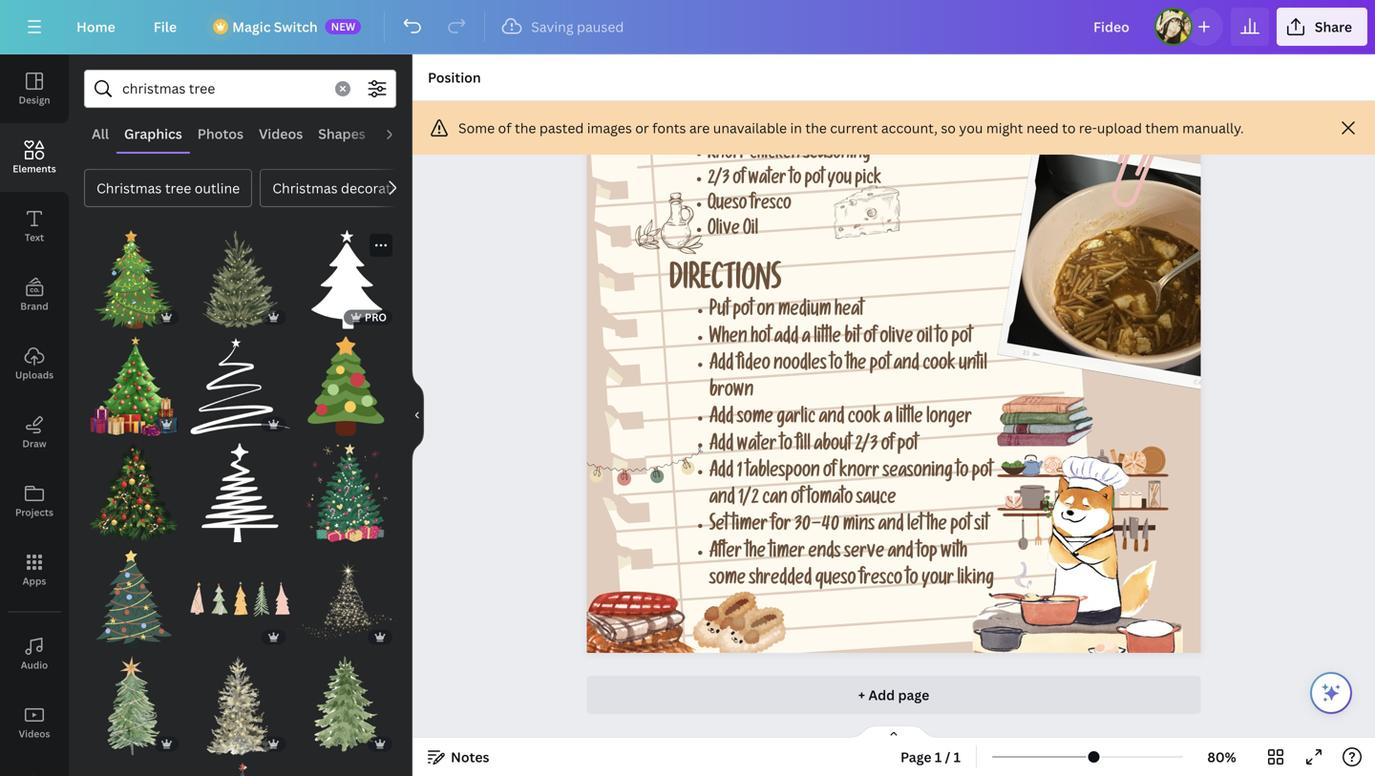 Task type: vqa. For each thing, say whether or not it's contained in the screenshot.
the bottom you
yes



Task type: describe. For each thing, give the bounding box(es) containing it.
magic switch
[[232, 18, 318, 36]]

home link
[[61, 8, 131, 46]]

olive
[[880, 329, 914, 349]]

liking
[[958, 571, 995, 591]]

position
[[428, 68, 481, 86]]

the right in on the top of the page
[[806, 119, 827, 137]]

the right after
[[746, 544, 766, 564]]

pot left sit
[[951, 517, 972, 537]]

serve
[[845, 544, 885, 564]]

main menu bar
[[0, 0, 1376, 54]]

elements button
[[0, 123, 69, 192]]

shapes
[[318, 125, 366, 143]]

and up about
[[819, 410, 845, 430]]

saving
[[531, 18, 574, 36]]

0 horizontal spatial videos button
[[0, 689, 69, 758]]

30-
[[795, 517, 822, 537]]

fonts
[[653, 119, 686, 137]]

design
[[19, 94, 50, 107]]

text button
[[0, 192, 69, 261]]

hot
[[751, 329, 771, 349]]

pro
[[365, 310, 387, 325]]

to down "longer"
[[957, 464, 969, 484]]

directions
[[670, 268, 782, 300]]

or
[[636, 119, 649, 137]]

position button
[[420, 62, 489, 93]]

text
[[25, 231, 44, 244]]

magic
[[232, 18, 271, 36]]

uploads
[[15, 369, 54, 382]]

ends
[[809, 544, 841, 564]]

0 horizontal spatial audio button
[[0, 620, 69, 689]]

brand button
[[0, 261, 69, 330]]

saving paused
[[531, 18, 624, 36]]

them
[[1146, 119, 1180, 137]]

garlic
[[777, 410, 816, 430]]

tablespoon
[[746, 464, 820, 484]]

0 vertical spatial you
[[960, 119, 984, 137]]

add inside button
[[869, 687, 895, 705]]

share button
[[1277, 8, 1368, 46]]

of inside knorr chicken seasoning 2/3 of water to pot you pick queso fresco olive oil
[[733, 171, 746, 190]]

christmas decorations button
[[260, 169, 431, 207]]

to left your
[[906, 571, 919, 591]]

christmas tree light image
[[297, 550, 397, 649]]

1/2
[[739, 491, 759, 511]]

knorr
[[840, 464, 880, 484]]

shapes button
[[311, 116, 373, 152]]

might
[[987, 119, 1024, 137]]

paused
[[577, 18, 624, 36]]

of right bit
[[864, 329, 877, 349]]

queso
[[816, 571, 857, 591]]

1 vertical spatial some
[[710, 571, 746, 591]]

upload
[[1098, 119, 1143, 137]]

and down the olive
[[894, 356, 920, 376]]

saving paused status
[[493, 15, 634, 38]]

0 vertical spatial videos
[[259, 125, 303, 143]]

+ add page button
[[587, 677, 1202, 715]]

you inside knorr chicken seasoning 2/3 of water to pot you pick queso fresco olive oil
[[828, 171, 852, 190]]

bit
[[845, 329, 861, 349]]

photos button
[[190, 116, 251, 152]]

page 1 / 1
[[901, 749, 961, 767]]

christmas tree outline button
[[84, 169, 252, 207]]

pick
[[855, 171, 882, 190]]

longer
[[927, 410, 972, 430]]

notes
[[451, 749, 490, 767]]

can
[[763, 491, 788, 511]]

the right let
[[927, 517, 948, 537]]

draw
[[22, 438, 46, 451]]

design button
[[0, 54, 69, 123]]

2/3 inside put pot on medium heat when hot add a little bit of olive oil to pot add fideo noodles to the pot and cook until brown add some garlic and cook a little longer add water to fill about 2/3 of pot add 1 tablespoon of knorr seasoning to pot and 1/2 can of tomato sauce set timer for 30-40 mins and let the pot sit after the timer ends serve and top with some shredded queso fresco to your liking
[[855, 437, 878, 457]]

account,
[[882, 119, 938, 137]]

christmas tree, watercolor illustration image
[[297, 657, 397, 756]]

to left the re-
[[1063, 119, 1076, 137]]

festive watercolor christmas tree, garland, snow flakes image
[[191, 657, 290, 756]]

about
[[814, 437, 852, 457]]

of up tomato
[[824, 464, 837, 484]]

in
[[791, 119, 803, 137]]

to right noodles
[[831, 356, 843, 376]]

+
[[859, 687, 866, 705]]

images
[[587, 119, 632, 137]]

graphics button
[[117, 116, 190, 152]]

set
[[710, 517, 729, 537]]

queso
[[708, 197, 747, 216]]

some
[[459, 119, 495, 137]]

manually.
[[1183, 119, 1245, 137]]

home
[[76, 18, 115, 36]]

1 horizontal spatial little
[[896, 410, 924, 430]]

1 inside put pot on medium heat when hot add a little bit of olive oil to pot add fideo noodles to the pot and cook until brown add some garlic and cook a little longer add water to fill about 2/3 of pot add 1 tablespoon of knorr seasoning to pot and 1/2 can of tomato sauce set timer for 30-40 mins and let the pot sit after the timer ends serve and top with some shredded queso fresco to your liking
[[737, 464, 743, 484]]

0 horizontal spatial timer
[[732, 517, 768, 537]]

the left pasted
[[515, 119, 536, 137]]

of right about
[[882, 437, 895, 457]]

christmas for christmas decorations
[[273, 179, 338, 197]]

sit
[[975, 517, 989, 537]]

1 horizontal spatial cook
[[923, 356, 956, 376]]

oil
[[743, 222, 759, 241]]

+ add page
[[859, 687, 930, 705]]

snow decored textured slim christmas tree image
[[191, 764, 290, 777]]

to inside knorr chicken seasoning 2/3 of water to pot you pick queso fresco olive oil
[[790, 171, 802, 190]]

add
[[775, 329, 799, 349]]

let
[[908, 517, 924, 537]]

pro group
[[297, 230, 397, 329]]

top
[[917, 544, 938, 564]]

christmas decorations
[[273, 179, 418, 197]]

1 horizontal spatial videos button
[[251, 116, 311, 152]]

painterly patterned christmas tree image
[[297, 444, 397, 543]]

brown
[[710, 383, 754, 403]]

Design title text field
[[1079, 8, 1147, 46]]

decorations
[[341, 179, 418, 197]]

are
[[690, 119, 710, 137]]

apps button
[[0, 536, 69, 605]]

pot right about
[[898, 437, 919, 457]]

christmas tree image
[[297, 337, 397, 436]]

and left top
[[888, 544, 914, 564]]

all
[[92, 125, 109, 143]]

tomato
[[808, 491, 853, 511]]

1 vertical spatial a
[[884, 410, 893, 430]]

to right oil
[[936, 329, 949, 349]]



Task type: locate. For each thing, give the bounding box(es) containing it.
1 horizontal spatial christmas
[[273, 179, 338, 197]]

for
[[771, 517, 791, 537]]

1 horizontal spatial 2/3
[[855, 437, 878, 457]]

buildable christmas backgrounds christmas tree image
[[84, 550, 183, 649]]

christmas down the shapes
[[273, 179, 338, 197]]

pot left on
[[733, 302, 754, 322]]

0 vertical spatial audio
[[381, 125, 419, 143]]

1 vertical spatial fresco
[[860, 571, 903, 591]]

1 vertical spatial christmas tree illustration image
[[84, 444, 183, 543]]

little
[[814, 329, 842, 349], [896, 410, 924, 430]]

1 left /
[[935, 749, 942, 767]]

2/3
[[708, 171, 730, 190], [855, 437, 878, 457]]

fresco up oil
[[751, 197, 792, 216]]

0 vertical spatial seasoning
[[804, 146, 871, 165]]

1
[[737, 464, 743, 484], [935, 749, 942, 767], [954, 749, 961, 767]]

olive oil hand drawn image
[[636, 193, 704, 254]]

sauce
[[857, 491, 897, 511]]

knorr chicken seasoning 2/3 of water to pot you pick queso fresco olive oil
[[708, 146, 882, 241]]

pastel organic christmas trees arrangement vector image
[[191, 550, 290, 649]]

audio inside side panel tab list
[[21, 659, 48, 672]]

pot up sit
[[972, 464, 993, 484]]

current
[[831, 119, 879, 137]]

until
[[959, 356, 988, 376]]

0 vertical spatial water
[[749, 171, 787, 190]]

1 horizontal spatial seasoning
[[883, 464, 953, 484]]

watercolor christmas tree illustration image
[[191, 230, 290, 329]]

christmas inside button
[[97, 179, 162, 197]]

0 horizontal spatial videos
[[19, 728, 50, 741]]

mins
[[843, 517, 875, 537]]

1 horizontal spatial audio
[[381, 125, 419, 143]]

file button
[[138, 8, 192, 46]]

medium
[[778, 302, 832, 322]]

1 vertical spatial audio
[[21, 659, 48, 672]]

0 vertical spatial some
[[737, 410, 774, 430]]

file
[[154, 18, 177, 36]]

to
[[1063, 119, 1076, 137], [790, 171, 802, 190], [936, 329, 949, 349], [831, 356, 843, 376], [780, 437, 793, 457], [957, 464, 969, 484], [906, 571, 919, 591]]

side panel tab list
[[0, 54, 69, 777]]

page
[[899, 687, 930, 705]]

graphics
[[124, 125, 182, 143]]

draw button
[[0, 398, 69, 467]]

1 vertical spatial audio button
[[0, 620, 69, 689]]

1 christmas tree illustration image from the top
[[84, 230, 183, 329]]

a
[[802, 329, 811, 349], [884, 410, 893, 430]]

0 vertical spatial a
[[802, 329, 811, 349]]

0 horizontal spatial you
[[828, 171, 852, 190]]

1 up 1/2
[[737, 464, 743, 484]]

you left the 'pick'
[[828, 171, 852, 190]]

some of the pasted images or fonts are unavailable in the current account, so you might need to re-upload them manually.
[[459, 119, 1245, 137]]

you right so
[[960, 119, 984, 137]]

a left "longer"
[[884, 410, 893, 430]]

water
[[749, 171, 787, 190], [737, 437, 777, 457]]

0 vertical spatial christmas tree illustration image
[[84, 230, 183, 329]]

need
[[1027, 119, 1059, 137]]

olive
[[708, 222, 740, 241]]

0 vertical spatial 2/3
[[708, 171, 730, 190]]

of up queso
[[733, 171, 746, 190]]

1 vertical spatial water
[[737, 437, 777, 457]]

share
[[1316, 18, 1353, 36]]

1 vertical spatial little
[[896, 410, 924, 430]]

some down brown
[[737, 410, 774, 430]]

christmas tree outline
[[97, 179, 240, 197]]

1 christmas from the left
[[97, 179, 162, 197]]

0 vertical spatial cook
[[923, 356, 956, 376]]

cook up about
[[848, 410, 881, 430]]

water inside knorr chicken seasoning 2/3 of water to pot you pick queso fresco olive oil
[[749, 171, 787, 190]]

0 vertical spatial little
[[814, 329, 842, 349]]

unavailable
[[714, 119, 787, 137]]

pot down the olive
[[870, 356, 891, 376]]

elements
[[13, 162, 56, 175]]

with
[[941, 544, 968, 564]]

fresco down serve
[[860, 571, 903, 591]]

outline
[[195, 179, 240, 197]]

1 vertical spatial 2/3
[[855, 437, 878, 457]]

1 right /
[[954, 749, 961, 767]]

seasoning up sauce
[[883, 464, 953, 484]]

pot
[[805, 171, 825, 190], [733, 302, 754, 322], [952, 329, 973, 349], [870, 356, 891, 376], [898, 437, 919, 457], [972, 464, 993, 484], [951, 517, 972, 537]]

to left fill
[[780, 437, 793, 457]]

1 vertical spatial seasoning
[[883, 464, 953, 484]]

noodles
[[774, 356, 827, 376]]

projects button
[[0, 467, 69, 536]]

audio button right the shapes
[[373, 116, 427, 152]]

audio button
[[373, 116, 427, 152], [0, 620, 69, 689]]

timer down for
[[769, 544, 805, 564]]

0 horizontal spatial fresco
[[751, 197, 792, 216]]

the down bit
[[846, 356, 867, 376]]

put pot on medium heat when hot add a little bit of olive oil to pot add fideo noodles to the pot and cook until brown add some garlic and cook a little longer add water to fill about 2/3 of pot add 1 tablespoon of knorr seasoning to pot and 1/2 can of tomato sauce set timer for 30-40 mins and let the pot sit after the timer ends serve and top with some shredded queso fresco to your liking
[[710, 302, 995, 591]]

Search elements search field
[[122, 71, 324, 107]]

and left let
[[879, 517, 904, 537]]

1 horizontal spatial videos
[[259, 125, 303, 143]]

videos
[[259, 125, 303, 143], [19, 728, 50, 741]]

1 horizontal spatial fresco
[[860, 571, 903, 591]]

pot inside knorr chicken seasoning 2/3 of water to pot you pick queso fresco olive oil
[[805, 171, 825, 190]]

2 christmas tree illustration image from the top
[[84, 444, 183, 543]]

put
[[710, 302, 730, 322]]

switch
[[274, 18, 318, 36]]

chicken
[[750, 146, 801, 165]]

and left 1/2
[[710, 491, 735, 511]]

little left "longer"
[[896, 410, 924, 430]]

water up tablespoon
[[737, 437, 777, 457]]

0 horizontal spatial a
[[802, 329, 811, 349]]

1 vertical spatial you
[[828, 171, 852, 190]]

group
[[84, 230, 183, 329], [191, 230, 290, 329], [84, 326, 183, 436], [191, 326, 290, 436], [297, 326, 397, 436], [84, 432, 183, 543], [191, 432, 290, 543], [297, 432, 397, 543], [84, 539, 183, 649], [297, 539, 397, 649], [191, 550, 290, 649], [84, 646, 183, 756], [191, 657, 290, 756], [297, 657, 397, 756], [191, 752, 290, 777]]

1 vertical spatial videos
[[19, 728, 50, 741]]

1 vertical spatial cook
[[848, 410, 881, 430]]

seasoning inside knorr chicken seasoning 2/3 of water to pot you pick queso fresco olive oil
[[804, 146, 871, 165]]

when
[[710, 329, 748, 349]]

fresco inside put pot on medium heat when hot add a little bit of olive oil to pot add fideo noodles to the pot and cook until brown add some garlic and cook a little longer add water to fill about 2/3 of pot add 1 tablespoon of knorr seasoning to pot and 1/2 can of tomato sauce set timer for 30-40 mins and let the pot sit after the timer ends serve and top with some shredded queso fresco to your liking
[[860, 571, 903, 591]]

0 vertical spatial timer
[[732, 517, 768, 537]]

christmas tree illustration image
[[84, 230, 183, 329], [84, 444, 183, 543]]

christmas left tree
[[97, 179, 162, 197]]

canva assistant image
[[1321, 682, 1343, 705]]

2 horizontal spatial 1
[[954, 749, 961, 767]]

of right some
[[498, 119, 512, 137]]

re-
[[1080, 119, 1098, 137]]

photos
[[198, 125, 244, 143]]

watercolor christmas tree image
[[84, 657, 183, 756]]

tree
[[165, 179, 191, 197]]

0 horizontal spatial little
[[814, 329, 842, 349]]

christmas for christmas tree outline
[[97, 179, 162, 197]]

water inside put pot on medium heat when hot add a little bit of olive oil to pot add fideo noodles to the pot and cook until brown add some garlic and cook a little longer add water to fill about 2/3 of pot add 1 tablespoon of knorr seasoning to pot and 1/2 can of tomato sauce set timer for 30-40 mins and let the pot sit after the timer ends serve and top with some shredded queso fresco to your liking
[[737, 437, 777, 457]]

0 horizontal spatial seasoning
[[804, 146, 871, 165]]

2/3 up knorr
[[855, 437, 878, 457]]

after
[[710, 544, 742, 564]]

your
[[922, 571, 955, 591]]

a right add
[[802, 329, 811, 349]]

fresco inside knorr chicken seasoning 2/3 of water to pot you pick queso fresco olive oil
[[751, 197, 792, 216]]

pot up until
[[952, 329, 973, 349]]

all button
[[84, 116, 117, 152]]

fill
[[796, 437, 811, 457]]

brand
[[20, 300, 48, 313]]

2/3 inside knorr chicken seasoning 2/3 of water to pot you pick queso fresco olive oil
[[708, 171, 730, 190]]

seasoning down some of the pasted images or fonts are unavailable in the current account, so you might need to re-upload them manually.
[[804, 146, 871, 165]]

seasoning
[[804, 146, 871, 165], [883, 464, 953, 484]]

0 vertical spatial fresco
[[751, 197, 792, 216]]

of right can
[[791, 491, 804, 511]]

/
[[946, 749, 951, 767]]

0 horizontal spatial christmas
[[97, 179, 162, 197]]

1 horizontal spatial a
[[884, 410, 893, 430]]

audio down apps
[[21, 659, 48, 672]]

add
[[710, 356, 734, 376], [710, 410, 734, 430], [710, 437, 734, 457], [710, 464, 734, 484], [869, 687, 895, 705]]

1 horizontal spatial 1
[[935, 749, 942, 767]]

videos inside side panel tab list
[[19, 728, 50, 741]]

cook down oil
[[923, 356, 956, 376]]

to down chicken
[[790, 171, 802, 190]]

timer down 1/2
[[732, 517, 768, 537]]

2/3 down knorr
[[708, 171, 730, 190]]

some down after
[[710, 571, 746, 591]]

christmas
[[97, 179, 162, 197], [273, 179, 338, 197]]

0 horizontal spatial cook
[[848, 410, 881, 430]]

knorr
[[708, 146, 747, 165]]

audio right the shapes
[[381, 125, 419, 143]]

oil
[[917, 329, 933, 349]]

1 vertical spatial videos button
[[0, 689, 69, 758]]

audio button down apps
[[0, 620, 69, 689]]

80%
[[1208, 749, 1237, 767]]

1 horizontal spatial timer
[[769, 544, 805, 564]]

apps
[[23, 575, 46, 588]]

uploads button
[[0, 330, 69, 398]]

seasoning inside put pot on medium heat when hot add a little bit of olive oil to pot add fideo noodles to the pot and cook until brown add some garlic and cook a little longer add water to fill about 2/3 of pot add 1 tablespoon of knorr seasoning to pot and 1/2 can of tomato sauce set timer for 30-40 mins and let the pot sit after the timer ends serve and top with some shredded queso fresco to your liking
[[883, 464, 953, 484]]

christmas tree with gifts image
[[84, 337, 183, 436]]

0 horizontal spatial 2/3
[[708, 171, 730, 190]]

fresco
[[751, 197, 792, 216], [860, 571, 903, 591]]

1 vertical spatial timer
[[769, 544, 805, 564]]

40
[[822, 517, 840, 537]]

page
[[901, 749, 932, 767]]

0 horizontal spatial 1
[[737, 464, 743, 484]]

0 horizontal spatial audio
[[21, 659, 48, 672]]

1 horizontal spatial audio button
[[373, 116, 427, 152]]

christmas inside button
[[273, 179, 338, 197]]

0 vertical spatial videos button
[[251, 116, 311, 152]]

so
[[941, 119, 956, 137]]

0 vertical spatial audio button
[[373, 116, 427, 152]]

hide image
[[412, 370, 424, 462]]

water down chicken
[[749, 171, 787, 190]]

you
[[960, 119, 984, 137], [828, 171, 852, 190]]

new
[[331, 19, 356, 33]]

show pages image
[[848, 725, 940, 741]]

pasted
[[540, 119, 584, 137]]

pot left the 'pick'
[[805, 171, 825, 190]]

2 christmas from the left
[[273, 179, 338, 197]]

1 horizontal spatial you
[[960, 119, 984, 137]]

little left bit
[[814, 329, 842, 349]]

notes button
[[420, 742, 497, 773]]



